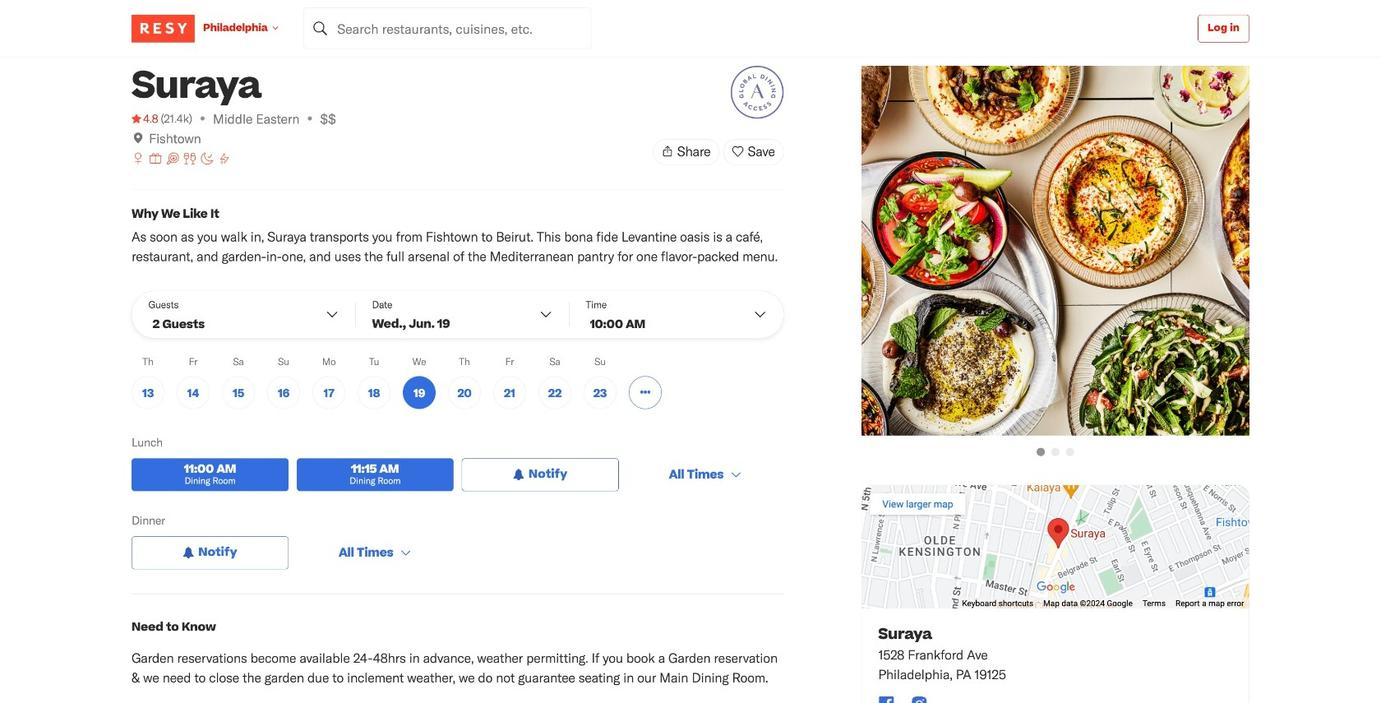 Task type: vqa. For each thing, say whether or not it's contained in the screenshot.
Search restaurants, cuisines, etc. text field
yes



Task type: locate. For each thing, give the bounding box(es) containing it.
4.8 out of 5 stars image
[[132, 110, 158, 127]]

Search restaurants, cuisines, etc. text field
[[304, 8, 592, 49]]

None field
[[304, 8, 592, 49]]



